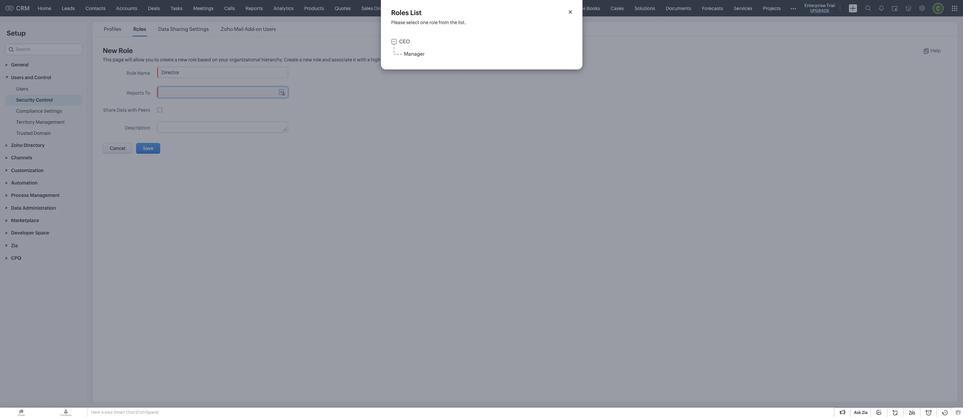 Task type: locate. For each thing, give the bounding box(es) containing it.
1 horizontal spatial settings
[[189, 26, 209, 32]]

0 horizontal spatial a
[[175, 57, 177, 62]]

1 horizontal spatial data
[[158, 26, 169, 32]]

reports for reports to
[[127, 90, 144, 96]]

0 vertical spatial roles
[[391, 9, 409, 16]]

books
[[587, 6, 600, 11]]

1 horizontal spatial roles
[[391, 9, 409, 16]]

it
[[353, 57, 356, 62]]

home link
[[32, 0, 56, 16]]

role right one
[[430, 20, 438, 25]]

share data with peers
[[103, 108, 150, 113]]

role up 'will'
[[119, 47, 133, 54]]

data inside list
[[158, 26, 169, 32]]

compliance settings link
[[16, 108, 62, 114]]

reports link
[[240, 0, 268, 16]]

orders right sales
[[374, 6, 389, 11]]

role left name at the top
[[127, 71, 136, 76]]

2 new from the left
[[303, 57, 312, 62]]

territory management link
[[16, 119, 65, 126]]

1 vertical spatial control
[[36, 97, 53, 103]]

to
[[145, 90, 150, 96]]

cancel
[[110, 146, 125, 151]]

1 horizontal spatial a
[[299, 57, 302, 62]]

0 horizontal spatial and
[[25, 75, 33, 80]]

1 orders from the left
[[374, 6, 389, 11]]

and up users link
[[25, 75, 33, 80]]

1 horizontal spatial with
[[357, 57, 366, 62]]

data left sharing
[[158, 26, 169, 32]]

0 horizontal spatial new
[[178, 57, 187, 62]]

purchase orders link
[[394, 0, 441, 16]]

domain
[[34, 131, 51, 136]]

0 horizontal spatial reports
[[127, 90, 144, 96]]

group
[[391, 39, 556, 57]]

ceo
[[399, 39, 410, 44]]

settings inside users and control 'region'
[[44, 108, 62, 114]]

you
[[146, 57, 154, 62]]

roles inside roles list please select one role from the list.
[[391, 9, 409, 16]]

1 a from the left
[[175, 57, 177, 62]]

reports left to
[[127, 90, 144, 96]]

2 vertical spatial users
[[16, 86, 28, 92]]

role left "based"
[[188, 57, 197, 62]]

0 horizontal spatial with
[[128, 108, 137, 113]]

your right is
[[104, 411, 113, 415]]

1 horizontal spatial and
[[322, 57, 331, 62]]

documents
[[666, 6, 691, 11]]

2 horizontal spatial role
[[430, 20, 438, 25]]

zoho mail add-on users
[[221, 26, 276, 32]]

create menu element
[[845, 0, 861, 16]]

1 horizontal spatial role
[[313, 57, 321, 62]]

settings right sharing
[[189, 26, 209, 32]]

new
[[178, 57, 187, 62], [303, 57, 312, 62]]

manager
[[404, 51, 425, 57]]

chats image
[[0, 408, 42, 418]]

data sharing settings link
[[157, 26, 210, 32]]

price books
[[575, 6, 600, 11]]

reports for reports
[[246, 6, 263, 11]]

higher
[[371, 57, 385, 62]]

enterprise-trial upgrade
[[805, 3, 835, 13]]

zoho
[[221, 26, 233, 32]]

0 vertical spatial settings
[[189, 26, 209, 32]]

role inside roles list please select one role from the list.
[[430, 20, 438, 25]]

on right "based"
[[212, 57, 218, 62]]

with left peers
[[128, 108, 137, 113]]

sharing
[[170, 26, 188, 32]]

1 horizontal spatial reports
[[246, 6, 263, 11]]

control inside dropdown button
[[34, 75, 51, 80]]

save
[[143, 146, 153, 151]]

calls link
[[219, 0, 240, 16]]

your right "based"
[[219, 57, 228, 62]]

a
[[175, 57, 177, 62], [299, 57, 302, 62], [367, 57, 370, 62]]

0 horizontal spatial roles
[[133, 26, 146, 32]]

list
[[410, 9, 422, 16]]

on right mail
[[256, 26, 262, 32]]

profiles
[[104, 26, 121, 32]]

create menu image
[[849, 4, 857, 12]]

reports to
[[127, 90, 150, 96]]

one
[[420, 20, 429, 25]]

0 vertical spatial with
[[357, 57, 366, 62]]

home
[[38, 6, 51, 11]]

services link
[[729, 0, 758, 16]]

(ctrl+space)
[[136, 411, 159, 415]]

users inside dropdown button
[[11, 75, 24, 80]]

price books link
[[569, 0, 605, 16]]

reports
[[246, 6, 263, 11], [127, 90, 144, 96]]

orders up one
[[421, 6, 436, 11]]

upgrade
[[810, 8, 830, 13]]

is
[[101, 411, 104, 415]]

quotes
[[335, 6, 351, 11]]

with right it
[[357, 57, 366, 62]]

orders
[[374, 6, 389, 11], [421, 6, 436, 11]]

users inside 'region'
[[16, 86, 28, 92]]

security control link
[[16, 97, 53, 103]]

reports inside reports link
[[246, 6, 263, 11]]

data right share
[[117, 108, 127, 113]]

trusted domain link
[[16, 130, 51, 137]]

control inside 'region'
[[36, 97, 53, 103]]

roles down accounts link
[[133, 26, 146, 32]]

services
[[734, 6, 752, 11]]

products
[[304, 6, 324, 11]]

and left the associate
[[322, 57, 331, 62]]

users for users
[[16, 86, 28, 92]]

0 vertical spatial reports
[[246, 6, 263, 11]]

contacts
[[86, 6, 105, 11]]

here
[[91, 411, 100, 415]]

0 vertical spatial on
[[256, 26, 262, 32]]

2 horizontal spatial a
[[367, 57, 370, 62]]

0 horizontal spatial settings
[[44, 108, 62, 114]]

2 orders from the left
[[421, 6, 436, 11]]

1 vertical spatial roles
[[133, 26, 146, 32]]

sales orders link
[[356, 0, 394, 16]]

trusted domain
[[16, 131, 51, 136]]

1 horizontal spatial your
[[219, 57, 228, 62]]

users up security
[[16, 86, 28, 92]]

group containing ceo
[[391, 39, 556, 57]]

allow
[[133, 57, 145, 62]]

1 vertical spatial role
[[127, 71, 136, 76]]

0 vertical spatial data
[[158, 26, 169, 32]]

0 vertical spatial control
[[34, 75, 51, 80]]

0 horizontal spatial on
[[212, 57, 218, 62]]

control
[[34, 75, 51, 80], [36, 97, 53, 103]]

users link
[[16, 86, 28, 92]]

products link
[[299, 0, 329, 16]]

to
[[155, 57, 159, 62]]

organizational
[[229, 57, 261, 62]]

role
[[430, 20, 438, 25], [188, 57, 197, 62], [313, 57, 321, 62]]

list
[[98, 22, 282, 36]]

1 vertical spatial and
[[25, 75, 33, 80]]

1 vertical spatial settings
[[44, 108, 62, 114]]

create
[[284, 57, 298, 62]]

your
[[219, 57, 228, 62], [104, 411, 113, 415]]

roles inside list
[[133, 26, 146, 32]]

forecasts
[[702, 6, 723, 11]]

roles
[[391, 9, 409, 16], [133, 26, 146, 32]]

control up compliance settings link in the top of the page
[[36, 97, 53, 103]]

1 horizontal spatial on
[[256, 26, 262, 32]]

price
[[575, 6, 586, 11]]

1 vertical spatial users
[[11, 75, 24, 80]]

management
[[36, 120, 65, 125]]

and
[[322, 57, 331, 62], [25, 75, 33, 80]]

0 horizontal spatial orders
[[374, 6, 389, 11]]

data
[[158, 26, 169, 32], [117, 108, 127, 113]]

None text field
[[158, 122, 288, 133]]

settings
[[189, 26, 209, 32], [44, 108, 62, 114]]

role left the associate
[[313, 57, 321, 62]]

settings up management
[[44, 108, 62, 114]]

users right add-
[[263, 26, 276, 32]]

2 a from the left
[[299, 57, 302, 62]]

0 horizontal spatial your
[[104, 411, 113, 415]]

0 horizontal spatial data
[[117, 108, 127, 113]]

crm link
[[5, 5, 30, 12]]

smart
[[114, 411, 125, 415]]

None text field
[[158, 67, 288, 78], [158, 87, 288, 98], [158, 67, 288, 78], [158, 87, 288, 98]]

roles up please
[[391, 9, 409, 16]]

meetings link
[[188, 0, 219, 16]]

reports up add-
[[246, 6, 263, 11]]

1 horizontal spatial new
[[303, 57, 312, 62]]

leads link
[[56, 0, 80, 16]]

1 horizontal spatial orders
[[421, 6, 436, 11]]

users up users link
[[11, 75, 24, 80]]

calls
[[224, 6, 235, 11]]

control up security control link
[[34, 75, 51, 80]]

1 vertical spatial reports
[[127, 90, 144, 96]]

meetings
[[193, 6, 214, 11]]

projects link
[[758, 0, 786, 16]]



Task type: describe. For each thing, give the bounding box(es) containing it.
profiles link
[[103, 26, 122, 32]]

cancel button
[[103, 143, 132, 154]]

users and control region
[[0, 84, 87, 139]]

the
[[450, 20, 457, 25]]

tasks link
[[165, 0, 188, 16]]

tasks
[[171, 6, 183, 11]]

cases
[[611, 6, 624, 11]]

1 new from the left
[[178, 57, 187, 62]]

cases link
[[605, 0, 629, 16]]

will
[[125, 57, 132, 62]]

settings inside list
[[189, 26, 209, 32]]

zia
[[862, 411, 868, 416]]

1 vertical spatial data
[[117, 108, 127, 113]]

compliance settings
[[16, 108, 62, 114]]

0 horizontal spatial role
[[188, 57, 197, 62]]

roles for roles
[[133, 26, 146, 32]]

users and control button
[[0, 71, 87, 84]]

orders for purchase orders
[[421, 6, 436, 11]]

1 vertical spatial your
[[104, 411, 113, 415]]

chat
[[126, 411, 135, 415]]

cancel link
[[103, 143, 136, 154]]

here is your smart chat (ctrl+space)
[[91, 411, 159, 415]]

ask zia
[[854, 411, 868, 416]]

associate
[[332, 57, 352, 62]]

list containing profiles
[[98, 22, 282, 36]]

roles link
[[132, 26, 147, 32]]

projects
[[763, 6, 781, 11]]

users for users and control
[[11, 75, 24, 80]]

deals
[[148, 6, 160, 11]]

and inside dropdown button
[[25, 75, 33, 80]]

territory
[[16, 120, 35, 125]]

based
[[198, 57, 211, 62]]

role.
[[386, 57, 396, 62]]

on inside list
[[256, 26, 262, 32]]

contacts link
[[80, 0, 111, 16]]

select
[[406, 20, 419, 25]]

0 vertical spatial role
[[119, 47, 133, 54]]

leads
[[62, 6, 75, 11]]

0 vertical spatial users
[[263, 26, 276, 32]]

hierarchy.
[[261, 57, 283, 62]]

deals link
[[143, 0, 165, 16]]

data sharing settings
[[158, 26, 209, 32]]

trial
[[827, 3, 835, 8]]

setup
[[7, 29, 26, 37]]

solutions link
[[629, 0, 661, 16]]

solutions
[[635, 6, 655, 11]]

accounts link
[[111, 0, 143, 16]]

analytics link
[[268, 0, 299, 16]]

peers
[[138, 108, 150, 113]]

quotes link
[[329, 0, 356, 16]]

this
[[103, 57, 112, 62]]

crm
[[16, 5, 30, 12]]

1 vertical spatial with
[[128, 108, 137, 113]]

mail
[[234, 26, 244, 32]]

ask
[[854, 411, 861, 416]]

orders for sales orders
[[374, 6, 389, 11]]

0 vertical spatial and
[[322, 57, 331, 62]]

users and control
[[11, 75, 51, 80]]

role name
[[127, 71, 150, 76]]

create
[[160, 57, 174, 62]]

from
[[439, 20, 449, 25]]

sales
[[362, 6, 373, 11]]

new role
[[103, 47, 133, 54]]

this page will allow you to create a new role based on your organizational hierarchy. create a new role and associate it with a higher role.
[[103, 57, 396, 62]]

name
[[137, 71, 150, 76]]

page
[[113, 57, 124, 62]]

compliance
[[16, 108, 43, 114]]

help
[[931, 48, 941, 53]]

documents link
[[661, 0, 697, 16]]

1 vertical spatial on
[[212, 57, 218, 62]]

forecasts link
[[697, 0, 729, 16]]

security
[[16, 97, 35, 103]]

add-
[[245, 26, 256, 32]]

share
[[103, 108, 116, 113]]

new
[[103, 47, 117, 54]]

contacts image
[[45, 408, 87, 418]]

purchase
[[400, 6, 420, 11]]

territory management
[[16, 120, 65, 125]]

roles for roles list please select one role from the list.
[[391, 9, 409, 16]]

0 vertical spatial your
[[219, 57, 228, 62]]

3 a from the left
[[367, 57, 370, 62]]

please
[[391, 20, 405, 25]]

save button
[[136, 143, 160, 154]]



Task type: vqa. For each thing, say whether or not it's contained in the screenshot.
The Profile element
no



